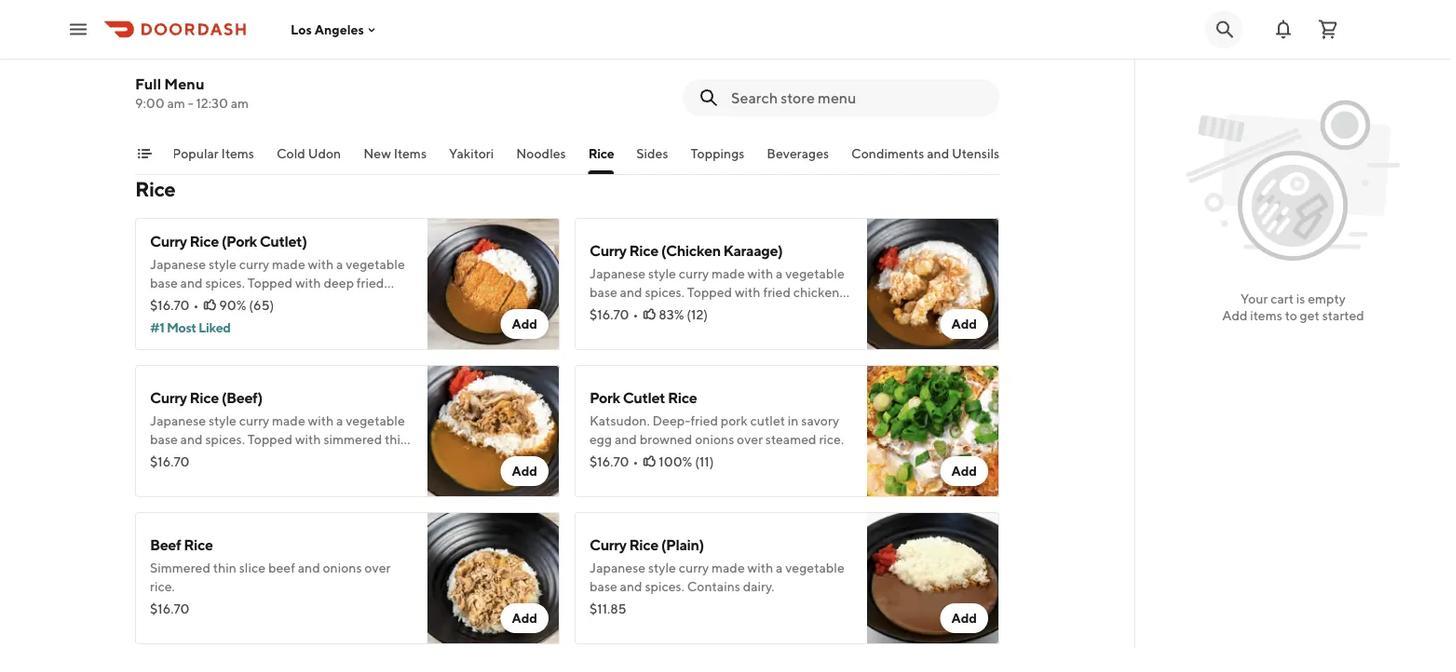 Task type: vqa. For each thing, say whether or not it's contained in the screenshot.
leftmost 'me'
no



Task type: describe. For each thing, give the bounding box(es) containing it.
shrimp
[[150, 14, 197, 32]]

yakitori
[[449, 146, 494, 161]]

90% (65)
[[219, 298, 274, 313]]

is
[[1297, 291, 1306, 307]]

onions inside 'pork cutlet rice katsudon. deep-fried pork cutlet in savory egg and browned onions over steamed rice.'
[[695, 432, 735, 447]]

new
[[364, 146, 391, 161]]

base inside shrimp tempura curry udon japanese curry and dashi base for a flavorful soupy curry and topped with shrimp tempura.
[[301, 39, 328, 54]]

add button for pork cutlet rice
[[941, 457, 989, 486]]

a inside shrimp tempura curry udon japanese curry and dashi base for a flavorful soupy curry and topped with shrimp tempura.
[[350, 39, 357, 54]]

utensils
[[952, 146, 1000, 161]]

show menu categories image
[[137, 146, 152, 161]]

udon inside 'cold udon' button
[[308, 146, 341, 161]]

steamed
[[766, 432, 817, 447]]

9:00
[[135, 96, 165, 111]]

japanese for curry
[[150, 39, 206, 54]]

angeles
[[315, 22, 364, 37]]

base inside curry rice (beef) japanese style curry made with a vegetable base and spices. topped with simmered thin beef slices with onion. contains dairy.
[[150, 432, 178, 447]]

dairy. inside "curry rice (chicken karaage) japanese style curry made with a vegetable base and spices. topped with fried chicken. contains dairy."
[[646, 303, 677, 319]]

base inside curry rice (pork cutlet) japanese style curry made with a vegetable base and spices. topped with deep fried pork cutlet. contains dairy.
[[150, 275, 178, 291]]

pork
[[590, 389, 621, 407]]

get
[[1301, 308, 1320, 323]]

style inside curry rice (beef) japanese style curry made with a vegetable base and spices. topped with simmered thin beef slices with onion. contains dairy.
[[209, 413, 237, 429]]

spices. inside "curry rice (chicken karaage) japanese style curry made with a vegetable base and spices. topped with fried chicken. contains dairy."
[[645, 285, 685, 300]]

(beef)
[[222, 389, 263, 407]]

rice left sides
[[589, 146, 614, 161]]

items for popular items
[[221, 146, 254, 161]]

popular
[[172, 146, 219, 161]]

curry for curry rice (plain)
[[590, 536, 627, 554]]

$16.70 • for curry rice (pork cutlet)
[[150, 298, 199, 313]]

add for (beef)
[[512, 464, 538, 479]]

curry rice (beef) image
[[428, 365, 560, 498]]

curry inside "curry rice (chicken karaage) japanese style curry made with a vegetable base and spices. topped with fried chicken. contains dairy."
[[679, 266, 709, 281]]

add button for curry rice (plain)
[[941, 604, 989, 634]]

in
[[788, 413, 799, 429]]

topped inside curry rice (beef) japanese style curry made with a vegetable base and spices. topped with simmered thin beef slices with onion. contains dairy.
[[248, 432, 293, 447]]

tempura
[[200, 14, 258, 32]]

spices. inside curry rice (plain) japanese style curry made with a vegetable base and spices. contains dairy. $11.85
[[645, 579, 685, 595]]

toppings
[[691, 146, 745, 161]]

your cart is empty add items to get started
[[1223, 291, 1365, 323]]

full menu 9:00 am - 12:30 am
[[135, 75, 249, 111]]

japanese inside curry rice (beef) japanese style curry made with a vegetable base and spices. topped with simmered thin beef slices with onion. contains dairy.
[[150, 413, 206, 429]]

chicken.
[[794, 285, 843, 300]]

(12)
[[687, 307, 708, 322]]

your
[[1241, 291, 1269, 307]]

katsudon.
[[590, 413, 650, 429]]

cold
[[277, 146, 306, 161]]

and inside "curry rice (chicken karaage) japanese style curry made with a vegetable base and spices. topped with fried chicken. contains dairy."
[[620, 285, 643, 300]]

and inside beef rice simmered thin slice beef and onions over rice. $16.70
[[298, 561, 320, 576]]

most
[[167, 320, 196, 336]]

slices
[[180, 451, 212, 466]]

(plain)
[[661, 536, 705, 554]]

simmered
[[150, 561, 211, 576]]

slice
[[239, 561, 266, 576]]

dairy. inside curry rice (pork cutlet) japanese style curry made with a vegetable base and spices. topped with deep fried pork cutlet. contains dairy.
[[276, 294, 308, 309]]

cold udon button
[[277, 144, 341, 174]]

curry inside curry rice (plain) japanese style curry made with a vegetable base and spices. contains dairy. $11.85
[[679, 561, 709, 576]]

a inside curry rice (pork cutlet) japanese style curry made with a vegetable base and spices. topped with deep fried pork cutlet. contains dairy.
[[336, 257, 343, 272]]

simmered
[[324, 432, 382, 447]]

rice. inside 'pork cutlet rice katsudon. deep-fried pork cutlet in savory egg and browned onions over steamed rice.'
[[820, 432, 844, 447]]

shrimp tempura curry udon japanese curry and dashi base for a flavorful soupy curry and topped with shrimp tempura.
[[150, 14, 409, 91]]

beverages button
[[767, 144, 830, 174]]

add for (plain)
[[952, 611, 978, 626]]

made inside curry rice (pork cutlet) japanese style curry made with a vegetable base and spices. topped with deep fried pork cutlet. contains dairy.
[[272, 257, 305, 272]]

thin inside curry rice (beef) japanese style curry made with a vegetable base and spices. topped with simmered thin beef slices with onion. contains dairy.
[[385, 432, 408, 447]]

curry rice (pork cutlet) image
[[428, 218, 560, 350]]

deep
[[324, 275, 354, 291]]

thin inside beef rice simmered thin slice beef and onions over rice. $16.70
[[213, 561, 237, 576]]

yakitori button
[[449, 144, 494, 174]]

to
[[1286, 308, 1298, 323]]

contains inside curry rice (pork cutlet) japanese style curry made with a vegetable base and spices. topped with deep fried pork cutlet. contains dairy.
[[220, 294, 274, 309]]

fried inside "curry rice (chicken karaage) japanese style curry made with a vegetable base and spices. topped with fried chicken. contains dairy."
[[764, 285, 791, 300]]

a inside "curry rice (chicken karaage) japanese style curry made with a vegetable base and spices. topped with fried chicken. contains dairy."
[[776, 266, 783, 281]]

base inside curry rice (plain) japanese style curry made with a vegetable base and spices. contains dairy. $11.85
[[590, 579, 618, 595]]

onions inside beef rice simmered thin slice beef and onions over rice. $16.70
[[323, 561, 362, 576]]

fried inside curry rice (pork cutlet) japanese style curry made with a vegetable base and spices. topped with deep fried pork cutlet. contains dairy.
[[357, 275, 384, 291]]

kakiage udon image
[[868, 0, 1000, 123]]

and inside curry rice (plain) japanese style curry made with a vegetable base and spices. contains dairy. $11.85
[[620, 579, 643, 595]]

$16.70 for pork cutlet rice
[[590, 454, 629, 470]]

topped for (chicken
[[687, 285, 733, 300]]

83% (12)
[[659, 307, 708, 322]]

• for pork cutlet rice
[[633, 454, 639, 470]]

topped
[[246, 57, 289, 73]]

made inside "curry rice (chicken karaage) japanese style curry made with a vegetable base and spices. topped with fried chicken. contains dairy."
[[712, 266, 745, 281]]

popular items
[[172, 146, 254, 161]]

#1
[[150, 320, 164, 336]]

curry down tempura
[[209, 39, 239, 54]]

rice down "show menu categories" 'image' on the top of page
[[135, 177, 175, 201]]

$16.70 up beef
[[150, 454, 190, 470]]

Item Search search field
[[732, 88, 985, 108]]

japanese inside curry rice (plain) japanese style curry made with a vegetable base and spices. contains dairy. $11.85
[[590, 561, 646, 576]]

$19.45
[[150, 80, 190, 95]]

curry inside curry rice (pork cutlet) japanese style curry made with a vegetable base and spices. topped with deep fried pork cutlet. contains dairy.
[[150, 233, 187, 250]]

83%
[[659, 307, 684, 322]]

add for simmered
[[512, 611, 538, 626]]

menu
[[164, 75, 205, 93]]

(11)
[[695, 454, 714, 470]]

dairy. inside curry rice (beef) japanese style curry made with a vegetable base and spices. topped with simmered thin beef slices with onion. contains dairy.
[[338, 451, 369, 466]]

noodles
[[517, 146, 566, 161]]

full
[[135, 75, 161, 93]]

dashi
[[266, 39, 298, 54]]

a inside curry rice (beef) japanese style curry made with a vegetable base and spices. topped with simmered thin beef slices with onion. contains dairy.
[[336, 413, 343, 429]]

condiments and utensils button
[[852, 144, 1000, 174]]

add button for curry rice (chicken karaage)
[[941, 309, 989, 339]]

pork cutlet rice image
[[868, 365, 1000, 498]]

onion.
[[243, 451, 279, 466]]

udon inside shrimp tempura curry udon japanese curry and dashi base for a flavorful soupy curry and topped with shrimp tempura.
[[300, 14, 337, 32]]

a inside curry rice (plain) japanese style curry made with a vegetable base and spices. contains dairy. $11.85
[[776, 561, 783, 576]]

cutlet
[[623, 389, 665, 407]]

items
[[1251, 308, 1283, 323]]

cart
[[1271, 291, 1295, 307]]

condiments and utensils
[[852, 146, 1000, 161]]

and inside 'button'
[[927, 146, 950, 161]]

curry rice (chicken karaage) japanese style curry made with a vegetable base and spices. topped with fried chicken. contains dairy.
[[590, 242, 845, 319]]

beef
[[150, 536, 181, 554]]

dairy. inside curry rice (plain) japanese style curry made with a vegetable base and spices. contains dairy. $11.85
[[743, 579, 775, 595]]

items for new items
[[394, 146, 427, 161]]

(pork
[[222, 233, 257, 250]]

toppings button
[[691, 144, 745, 174]]

karaage)
[[724, 242, 783, 260]]

tempura.
[[150, 76, 203, 91]]

savory
[[802, 413, 840, 429]]

$16.70 • for curry rice (chicken karaage)
[[590, 307, 639, 322]]

with inside curry rice (plain) japanese style curry made with a vegetable base and spices. contains dairy. $11.85
[[748, 561, 774, 576]]

add button for beef rice
[[501, 604, 549, 634]]

(65)
[[249, 298, 274, 313]]

pork cutlet rice katsudon. deep-fried pork cutlet in savory egg and browned onions over steamed rice.
[[590, 389, 844, 447]]

add for rice
[[952, 464, 978, 479]]

vegetable inside "curry rice (chicken karaage) japanese style curry made with a vegetable base and spices. topped with fried chicken. contains dairy."
[[786, 266, 845, 281]]

cold udon
[[277, 146, 341, 161]]



Task type: locate. For each thing, give the bounding box(es) containing it.
rice left (plain)
[[629, 536, 659, 554]]

curry up dashi in the left of the page
[[261, 14, 297, 32]]

for
[[331, 39, 348, 54]]

100% (11)
[[659, 454, 714, 470]]

curry rice (beef) japanese style curry made with a vegetable base and spices. topped with simmered thin beef slices with onion. contains dairy.
[[150, 389, 408, 466]]

new items
[[364, 146, 427, 161]]

made inside curry rice (beef) japanese style curry made with a vegetable base and spices. topped with simmered thin beef slices with onion. contains dairy.
[[272, 413, 305, 429]]

soupy
[[150, 57, 185, 73]]

12:30
[[196, 96, 228, 111]]

cutlet)
[[260, 233, 307, 250]]

noodles button
[[517, 144, 566, 174]]

curry rice (chicken karaage) image
[[868, 218, 1000, 350]]

0 horizontal spatial am
[[167, 96, 185, 111]]

am left -
[[167, 96, 185, 111]]

over inside 'pork cutlet rice katsudon. deep-fried pork cutlet in savory egg and browned onions over steamed rice.'
[[737, 432, 763, 447]]

$16.70 inside beef rice simmered thin slice beef and onions over rice. $16.70
[[150, 602, 190, 617]]

curry down (beef)
[[239, 413, 269, 429]]

• for curry rice (pork cutlet)
[[193, 298, 199, 313]]

japanese for (pork
[[150, 257, 206, 272]]

curry inside curry rice (beef) japanese style curry made with a vegetable base and spices. topped with simmered thin beef slices with onion. contains dairy.
[[239, 413, 269, 429]]

and
[[242, 39, 264, 54], [221, 57, 243, 73], [927, 146, 950, 161], [180, 275, 203, 291], [620, 285, 643, 300], [180, 432, 203, 447], [615, 432, 637, 447], [298, 561, 320, 576], [620, 579, 643, 595]]

japanese inside shrimp tempura curry udon japanese curry and dashi base for a flavorful soupy curry and topped with shrimp tempura.
[[150, 39, 206, 54]]

topped up (12)
[[687, 285, 733, 300]]

(chicken
[[661, 242, 721, 260]]

• for curry rice (chicken karaage)
[[633, 307, 639, 322]]

$16.70 down egg
[[590, 454, 629, 470]]

topped up the onion.
[[248, 432, 293, 447]]

style down (beef)
[[209, 413, 237, 429]]

rice left (chicken at the top
[[629, 242, 659, 260]]

over inside beef rice simmered thin slice beef and onions over rice. $16.70
[[365, 561, 391, 576]]

curry inside curry rice (beef) japanese style curry made with a vegetable base and spices. topped with simmered thin beef slices with onion. contains dairy.
[[150, 389, 187, 407]]

curry down (chicken at the top
[[679, 266, 709, 281]]

rice up the deep-
[[668, 389, 697, 407]]

contains
[[220, 294, 274, 309], [590, 303, 643, 319], [282, 451, 335, 466], [687, 579, 741, 595]]

#1 most liked
[[150, 320, 231, 336]]

style down (plain)
[[649, 561, 677, 576]]

spices.
[[205, 275, 245, 291], [645, 285, 685, 300], [205, 432, 245, 447], [645, 579, 685, 595]]

items inside 'button'
[[221, 146, 254, 161]]

open menu image
[[67, 18, 89, 41]]

0 items, open order cart image
[[1318, 18, 1340, 41]]

contains up liked
[[220, 294, 274, 309]]

japanese
[[150, 39, 206, 54], [150, 257, 206, 272], [590, 266, 646, 281], [150, 413, 206, 429], [590, 561, 646, 576]]

add
[[1223, 308, 1248, 323], [512, 316, 538, 332], [952, 316, 978, 332], [512, 464, 538, 479], [952, 464, 978, 479], [512, 611, 538, 626], [952, 611, 978, 626]]

curry down (plain)
[[679, 561, 709, 576]]

notification bell image
[[1273, 18, 1295, 41]]

1 horizontal spatial onions
[[695, 432, 735, 447]]

• up #1 most liked
[[193, 298, 199, 313]]

$16.70 • for pork cutlet rice
[[590, 454, 639, 470]]

contains inside curry rice (plain) japanese style curry made with a vegetable base and spices. contains dairy. $11.85
[[687, 579, 741, 595]]

contains inside curry rice (beef) japanese style curry made with a vegetable base and spices. topped with simmered thin beef slices with onion. contains dairy.
[[282, 451, 335, 466]]

1 items from the left
[[221, 146, 254, 161]]

topped inside curry rice (pork cutlet) japanese style curry made with a vegetable base and spices. topped with deep fried pork cutlet. contains dairy.
[[248, 275, 293, 291]]

topped inside "curry rice (chicken karaage) japanese style curry made with a vegetable base and spices. topped with fried chicken. contains dairy."
[[687, 285, 733, 300]]

1 horizontal spatial am
[[231, 96, 249, 111]]

curry up menu
[[188, 57, 218, 73]]

rice. down savory
[[820, 432, 844, 447]]

fried left the chicken.
[[764, 285, 791, 300]]

items inside button
[[394, 146, 427, 161]]

0 horizontal spatial items
[[221, 146, 254, 161]]

egg
[[590, 432, 612, 447]]

items right new
[[394, 146, 427, 161]]

spices. inside curry rice (pork cutlet) japanese style curry made with a vegetable base and spices. topped with deep fried pork cutlet. contains dairy.
[[205, 275, 245, 291]]

udon right "cold"
[[308, 146, 341, 161]]

curry up $11.85
[[590, 536, 627, 554]]

1 vertical spatial pork
[[721, 413, 748, 429]]

beef inside beef rice simmered thin slice beef and onions over rice. $16.70
[[268, 561, 295, 576]]

beef left slices at the left bottom of the page
[[150, 451, 177, 466]]

dairy.
[[276, 294, 308, 309], [646, 303, 677, 319], [338, 451, 369, 466], [743, 579, 775, 595]]

90%
[[219, 298, 247, 313]]

empty
[[1309, 291, 1347, 307]]

sides button
[[637, 144, 669, 174]]

1 horizontal spatial over
[[737, 432, 763, 447]]

style
[[209, 257, 237, 272], [649, 266, 677, 281], [209, 413, 237, 429], [649, 561, 677, 576]]

1 horizontal spatial items
[[394, 146, 427, 161]]

$16.70 for curry rice (chicken karaage)
[[590, 307, 629, 322]]

japanese for (chicken
[[590, 266, 646, 281]]

rice.
[[820, 432, 844, 447], [150, 579, 175, 595]]

1 vertical spatial udon
[[308, 146, 341, 161]]

and inside curry rice (pork cutlet) japanese style curry made with a vegetable base and spices. topped with deep fried pork cutlet. contains dairy.
[[180, 275, 203, 291]]

0 vertical spatial udon
[[300, 14, 337, 32]]

add button
[[501, 309, 549, 339], [941, 309, 989, 339], [501, 457, 549, 486], [941, 457, 989, 486], [501, 604, 549, 634], [941, 604, 989, 634]]

• left 100% at bottom left
[[633, 454, 639, 470]]

curry inside curry rice (plain) japanese style curry made with a vegetable base and spices. contains dairy. $11.85
[[590, 536, 627, 554]]

curry rice (plain) japanese style curry made with a vegetable base and spices. contains dairy. $11.85
[[590, 536, 845, 617]]

style inside curry rice (plain) japanese style curry made with a vegetable base and spices. contains dairy. $11.85
[[649, 561, 677, 576]]

beef right slice in the left of the page
[[268, 561, 295, 576]]

1 vertical spatial rice.
[[150, 579, 175, 595]]

shrimp
[[320, 57, 360, 73]]

onions right slice in the left of the page
[[323, 561, 362, 576]]

1 vertical spatial thin
[[213, 561, 237, 576]]

onions up (11)
[[695, 432, 735, 447]]

and inside 'pork cutlet rice katsudon. deep-fried pork cutlet in savory egg and browned onions over steamed rice.'
[[615, 432, 637, 447]]

style down (pork
[[209, 257, 237, 272]]

• left the "83%"
[[633, 307, 639, 322]]

curry rice (pork cutlet) japanese style curry made with a vegetable base and spices. topped with deep fried pork cutlet. contains dairy.
[[150, 233, 405, 309]]

curry up the "cutlet."
[[150, 233, 187, 250]]

contains down (plain)
[[687, 579, 741, 595]]

fried
[[357, 275, 384, 291], [764, 285, 791, 300], [691, 413, 719, 429]]

0 horizontal spatial beef
[[150, 451, 177, 466]]

fried inside 'pork cutlet rice katsudon. deep-fried pork cutlet in savory egg and browned onions over steamed rice.'
[[691, 413, 719, 429]]

curry inside shrimp tempura curry udon japanese curry and dashi base for a flavorful soupy curry and topped with shrimp tempura.
[[261, 14, 297, 32]]

1 am from the left
[[167, 96, 185, 111]]

0 horizontal spatial pork
[[150, 294, 177, 309]]

1 horizontal spatial beef
[[268, 561, 295, 576]]

over
[[737, 432, 763, 447], [365, 561, 391, 576]]

0 horizontal spatial fried
[[357, 275, 384, 291]]

curry inside curry rice (pork cutlet) japanese style curry made with a vegetable base and spices. topped with deep fried pork cutlet. contains dairy.
[[239, 257, 269, 272]]

$16.70 down simmered
[[150, 602, 190, 617]]

rice up simmered
[[184, 536, 213, 554]]

rice inside curry rice (plain) japanese style curry made with a vegetable base and spices. contains dairy. $11.85
[[629, 536, 659, 554]]

1 horizontal spatial rice.
[[820, 432, 844, 447]]

with inside shrimp tempura curry udon japanese curry and dashi base for a flavorful soupy curry and topped with shrimp tempura.
[[292, 57, 317, 73]]

add button for curry rice (beef)
[[501, 457, 549, 486]]

rice inside "curry rice (chicken karaage) japanese style curry made with a vegetable base and spices. topped with fried chicken. contains dairy."
[[629, 242, 659, 260]]

new items button
[[364, 144, 427, 174]]

curry
[[209, 39, 239, 54], [188, 57, 218, 73], [239, 257, 269, 272], [679, 266, 709, 281], [239, 413, 269, 429], [679, 561, 709, 576]]

$16.70
[[150, 298, 190, 313], [590, 307, 629, 322], [150, 454, 190, 470], [590, 454, 629, 470], [150, 602, 190, 617]]

rice inside 'pork cutlet rice katsudon. deep-fried pork cutlet in savory egg and browned onions over steamed rice.'
[[668, 389, 697, 407]]

rice. down simmered
[[150, 579, 175, 595]]

thin
[[385, 432, 408, 447], [213, 561, 237, 576]]

topped for (pork
[[248, 275, 293, 291]]

vegetable inside curry rice (beef) japanese style curry made with a vegetable base and spices. topped with simmered thin beef slices with onion. contains dairy.
[[346, 413, 405, 429]]

1 horizontal spatial thin
[[385, 432, 408, 447]]

los angeles
[[291, 22, 364, 37]]

japanese inside curry rice (pork cutlet) japanese style curry made with a vegetable base and spices. topped with deep fried pork cutlet. contains dairy.
[[150, 257, 206, 272]]

shrimp tempura curry udon image
[[428, 0, 560, 123]]

1 horizontal spatial fried
[[691, 413, 719, 429]]

beef
[[150, 451, 177, 466], [268, 561, 295, 576]]

spices. down (plain)
[[645, 579, 685, 595]]

made inside curry rice (plain) japanese style curry made with a vegetable base and spices. contains dairy. $11.85
[[712, 561, 745, 576]]

cutlet
[[751, 413, 786, 429]]

beef rice simmered thin slice beef and onions over rice. $16.70
[[150, 536, 391, 617]]

rice left (beef)
[[190, 389, 219, 407]]

pork inside 'pork cutlet rice katsudon. deep-fried pork cutlet in savory egg and browned onions over steamed rice.'
[[721, 413, 748, 429]]

pork inside curry rice (pork cutlet) japanese style curry made with a vegetable base and spices. topped with deep fried pork cutlet. contains dairy.
[[150, 294, 177, 309]]

am
[[167, 96, 185, 111], [231, 96, 249, 111]]

curry
[[261, 14, 297, 32], [150, 233, 187, 250], [590, 242, 627, 260], [150, 389, 187, 407], [590, 536, 627, 554]]

with
[[292, 57, 317, 73], [308, 257, 334, 272], [748, 266, 774, 281], [295, 275, 321, 291], [735, 285, 761, 300], [308, 413, 334, 429], [295, 432, 321, 447], [214, 451, 240, 466], [748, 561, 774, 576]]

curry down (pork
[[239, 257, 269, 272]]

spices. up the "83%"
[[645, 285, 685, 300]]

spices. inside curry rice (beef) japanese style curry made with a vegetable base and spices. topped with simmered thin beef slices with onion. contains dairy.
[[205, 432, 245, 447]]

0 vertical spatial over
[[737, 432, 763, 447]]

deep-
[[653, 413, 691, 429]]

$16.70 • up 'most'
[[150, 298, 199, 313]]

flavorful
[[360, 39, 409, 54]]

items right popular
[[221, 146, 254, 161]]

base
[[301, 39, 328, 54], [150, 275, 178, 291], [590, 285, 618, 300], [150, 432, 178, 447], [590, 579, 618, 595]]

los
[[291, 22, 312, 37]]

popular items button
[[172, 144, 254, 174]]

condiments
[[852, 146, 925, 161]]

rice inside curry rice (pork cutlet) japanese style curry made with a vegetable base and spices. topped with deep fried pork cutlet. contains dairy.
[[190, 233, 219, 250]]

$16.70 up 'most'
[[150, 298, 190, 313]]

topped up the (65)
[[248, 275, 293, 291]]

curry up slices at the left bottom of the page
[[150, 389, 187, 407]]

curry for curry rice (beef)
[[150, 389, 187, 407]]

curry left (chicken at the top
[[590, 242, 627, 260]]

$16.70 left the "83%"
[[590, 307, 629, 322]]

thin right simmered
[[385, 432, 408, 447]]

beef inside curry rice (beef) japanese style curry made with a vegetable base and spices. topped with simmered thin beef slices with onion. contains dairy.
[[150, 451, 177, 466]]

curry inside "curry rice (chicken karaage) japanese style curry made with a vegetable base and spices. topped with fried chicken. contains dairy."
[[590, 242, 627, 260]]

1 vertical spatial onions
[[323, 561, 362, 576]]

0 horizontal spatial onions
[[323, 561, 362, 576]]

spices. up 90%
[[205, 275, 245, 291]]

add inside your cart is empty add items to get started
[[1223, 308, 1248, 323]]

1 horizontal spatial pork
[[721, 413, 748, 429]]

base inside "curry rice (chicken karaage) japanese style curry made with a vegetable base and spices. topped with fried chicken. contains dairy."
[[590, 285, 618, 300]]

0 horizontal spatial rice.
[[150, 579, 175, 595]]

0 horizontal spatial over
[[365, 561, 391, 576]]

rice. inside beef rice simmered thin slice beef and onions over rice. $16.70
[[150, 579, 175, 595]]

100%
[[659, 454, 693, 470]]

rice inside curry rice (beef) japanese style curry made with a vegetable base and spices. topped with simmered thin beef slices with onion. contains dairy.
[[190, 389, 219, 407]]

thin left slice in the left of the page
[[213, 561, 237, 576]]

$11.85
[[590, 602, 627, 617]]

curry rice (plain) image
[[868, 513, 1000, 645]]

fried up (11)
[[691, 413, 719, 429]]

add for (chicken
[[952, 316, 978, 332]]

pork left cutlet
[[721, 413, 748, 429]]

rice inside beef rice simmered thin slice beef and onions over rice. $16.70
[[184, 536, 213, 554]]

style inside "curry rice (chicken karaage) japanese style curry made with a vegetable base and spices. topped with fried chicken. contains dairy."
[[649, 266, 677, 281]]

0 vertical spatial thin
[[385, 432, 408, 447]]

liked
[[199, 320, 231, 336]]

curry for curry rice (chicken karaage)
[[590, 242, 627, 260]]

2 am from the left
[[231, 96, 249, 111]]

pork
[[150, 294, 177, 309], [721, 413, 748, 429]]

japanese inside "curry rice (chicken karaage) japanese style curry made with a vegetable base and spices. topped with fried chicken. contains dairy."
[[590, 266, 646, 281]]

rice
[[589, 146, 614, 161], [135, 177, 175, 201], [190, 233, 219, 250], [629, 242, 659, 260], [190, 389, 219, 407], [668, 389, 697, 407], [184, 536, 213, 554], [629, 536, 659, 554]]

beverages
[[767, 146, 830, 161]]

los angeles button
[[291, 22, 379, 37]]

add button for curry rice (pork cutlet)
[[501, 309, 549, 339]]

beef rice image
[[428, 513, 560, 645]]

pork up #1
[[150, 294, 177, 309]]

am right 12:30
[[231, 96, 249, 111]]

contains left the "83%"
[[590, 303, 643, 319]]

style inside curry rice (pork cutlet) japanese style curry made with a vegetable base and spices. topped with deep fried pork cutlet. contains dairy.
[[209, 257, 237, 272]]

udon up for
[[300, 14, 337, 32]]

and inside curry rice (beef) japanese style curry made with a vegetable base and spices. topped with simmered thin beef slices with onion. contains dairy.
[[180, 432, 203, 447]]

$16.70 • left the "83%"
[[590, 307, 639, 322]]

vegetable inside curry rice (pork cutlet) japanese style curry made with a vegetable base and spices. topped with deep fried pork cutlet. contains dairy.
[[346, 257, 405, 272]]

cutlet.
[[180, 294, 218, 309]]

$16.70 •
[[150, 298, 199, 313], [590, 307, 639, 322], [590, 454, 639, 470]]

2 items from the left
[[394, 146, 427, 161]]

contains inside "curry rice (chicken karaage) japanese style curry made with a vegetable base and spices. topped with fried chicken. contains dairy."
[[590, 303, 643, 319]]

0 vertical spatial pork
[[150, 294, 177, 309]]

sides
[[637, 146, 669, 161]]

vegetable inside curry rice (plain) japanese style curry made with a vegetable base and spices. contains dairy. $11.85
[[786, 561, 845, 576]]

spices. up slices at the left bottom of the page
[[205, 432, 245, 447]]

contains right the onion.
[[282, 451, 335, 466]]

1 vertical spatial over
[[365, 561, 391, 576]]

-
[[188, 96, 194, 111]]

$16.70 • down egg
[[590, 454, 639, 470]]

1 vertical spatial beef
[[268, 561, 295, 576]]

browned
[[640, 432, 693, 447]]

2 horizontal spatial fried
[[764, 285, 791, 300]]

topped
[[248, 275, 293, 291], [687, 285, 733, 300], [248, 432, 293, 447]]

0 horizontal spatial thin
[[213, 561, 237, 576]]

style down (chicken at the top
[[649, 266, 677, 281]]

rice left (pork
[[190, 233, 219, 250]]

started
[[1323, 308, 1365, 323]]

$16.70 for curry rice (pork cutlet)
[[150, 298, 190, 313]]

fried right deep
[[357, 275, 384, 291]]

0 vertical spatial beef
[[150, 451, 177, 466]]

0 vertical spatial rice.
[[820, 432, 844, 447]]

0 vertical spatial onions
[[695, 432, 735, 447]]



